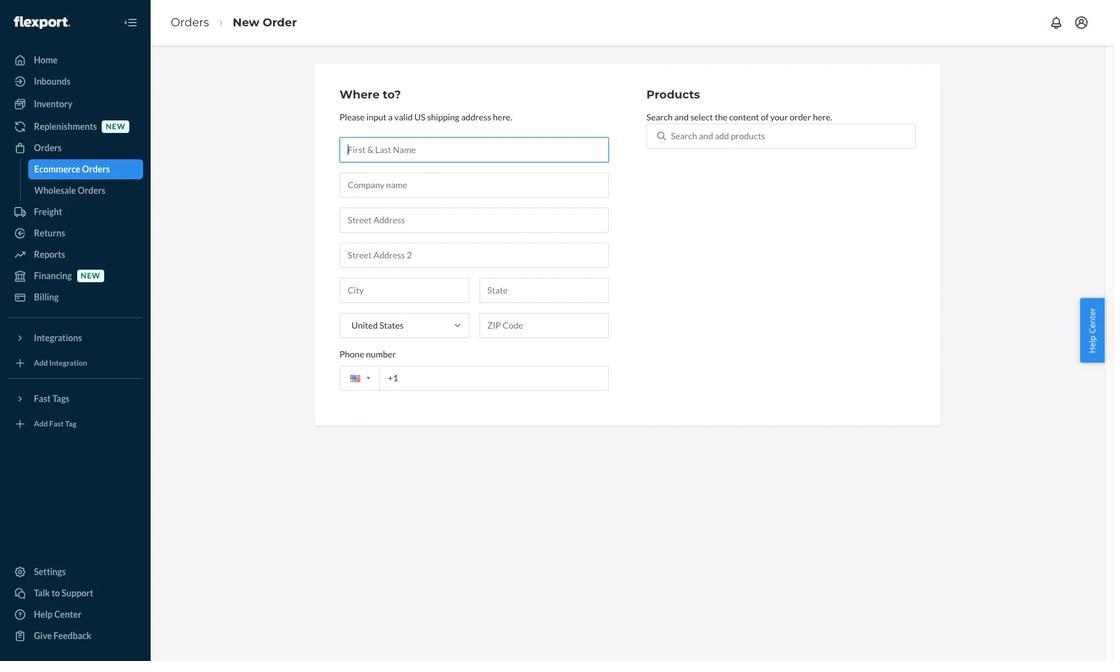 Task type: vqa. For each thing, say whether or not it's contained in the screenshot.
Ecommerce Orders
yes



Task type: locate. For each thing, give the bounding box(es) containing it.
1 horizontal spatial orders link
[[171, 15, 209, 29]]

fast inside dropdown button
[[34, 394, 51, 404]]

help
[[1087, 336, 1098, 354], [34, 609, 53, 620]]

0 horizontal spatial here.
[[493, 112, 512, 122]]

and
[[674, 112, 689, 122], [699, 130, 713, 141]]

ecommerce orders link
[[28, 159, 143, 180]]

0 horizontal spatial and
[[674, 112, 689, 122]]

united states: + 1 image
[[367, 377, 370, 380]]

Street Address text field
[[340, 208, 609, 233]]

talk to support button
[[8, 584, 143, 604]]

ZIP Code text field
[[479, 313, 609, 338]]

1 horizontal spatial new
[[106, 122, 126, 131]]

fast tags
[[34, 394, 70, 404]]

add for add fast tag
[[34, 420, 48, 429]]

orders
[[171, 15, 209, 29], [34, 142, 62, 153], [82, 164, 110, 174], [78, 185, 105, 196]]

0 vertical spatial help center
[[1087, 308, 1098, 354]]

wholesale
[[34, 185, 76, 196]]

0 horizontal spatial help
[[34, 609, 53, 620]]

to
[[52, 588, 60, 599]]

0 vertical spatial and
[[674, 112, 689, 122]]

1 vertical spatial center
[[54, 609, 82, 620]]

1 horizontal spatial help center
[[1087, 308, 1098, 354]]

returns
[[34, 228, 65, 239]]

search right search image
[[671, 130, 697, 141]]

0 horizontal spatial center
[[54, 609, 82, 620]]

reports link
[[8, 245, 143, 265]]

here.
[[493, 112, 512, 122], [813, 112, 832, 122]]

billing link
[[8, 287, 143, 308]]

home link
[[8, 50, 143, 70]]

orders left new
[[171, 15, 209, 29]]

united
[[352, 320, 378, 331]]

integration
[[49, 359, 87, 368]]

0 vertical spatial orders link
[[171, 15, 209, 29]]

help center
[[1087, 308, 1098, 354], [34, 609, 82, 620]]

1 horizontal spatial here.
[[813, 112, 832, 122]]

orders link
[[171, 15, 209, 29], [8, 138, 143, 158]]

wholesale orders
[[34, 185, 105, 196]]

1 horizontal spatial help
[[1087, 336, 1098, 354]]

orders link up ecommerce orders
[[8, 138, 143, 158]]

wholesale orders link
[[28, 181, 143, 201]]

0 vertical spatial add
[[34, 359, 48, 368]]

here. right the address
[[493, 112, 512, 122]]

0 vertical spatial help
[[1087, 336, 1098, 354]]

1 vertical spatial orders link
[[8, 138, 143, 158]]

center
[[1087, 308, 1098, 334], [54, 609, 82, 620]]

here. right order
[[813, 112, 832, 122]]

breadcrumbs navigation
[[161, 4, 307, 41]]

1 horizontal spatial center
[[1087, 308, 1098, 334]]

2 add from the top
[[34, 420, 48, 429]]

1 vertical spatial new
[[81, 271, 100, 281]]

1 vertical spatial help center
[[34, 609, 82, 620]]

2 here. from the left
[[813, 112, 832, 122]]

1 vertical spatial search
[[671, 130, 697, 141]]

1 horizontal spatial and
[[699, 130, 713, 141]]

0 horizontal spatial help center
[[34, 609, 82, 620]]

products
[[731, 130, 765, 141]]

add for add integration
[[34, 359, 48, 368]]

flexport logo image
[[14, 16, 70, 29]]

0 horizontal spatial new
[[81, 271, 100, 281]]

search up search image
[[647, 112, 673, 122]]

1 vertical spatial and
[[699, 130, 713, 141]]

orders inside breadcrumbs "navigation"
[[171, 15, 209, 29]]

fast
[[34, 394, 51, 404], [49, 420, 64, 429]]

and left "add"
[[699, 130, 713, 141]]

new down 'inventory' 'link' at the top
[[106, 122, 126, 131]]

orders link inside breadcrumbs "navigation"
[[171, 15, 209, 29]]

inbounds link
[[8, 72, 143, 92]]

0 vertical spatial search
[[647, 112, 673, 122]]

orders up ecommerce
[[34, 142, 62, 153]]

new
[[233, 15, 260, 29]]

fast left 'tags'
[[34, 394, 51, 404]]

0 vertical spatial fast
[[34, 394, 51, 404]]

search for search and select the content of your order here.
[[647, 112, 673, 122]]

0 horizontal spatial orders link
[[8, 138, 143, 158]]

new for financing
[[81, 271, 100, 281]]

address
[[461, 112, 491, 122]]

open notifications image
[[1049, 15, 1064, 30]]

and left select
[[674, 112, 689, 122]]

1 vertical spatial help
[[34, 609, 53, 620]]

add down 'fast tags' at the left bottom of the page
[[34, 420, 48, 429]]

0 vertical spatial center
[[1087, 308, 1098, 334]]

orders link left new
[[171, 15, 209, 29]]

and for add
[[699, 130, 713, 141]]

fast left tag on the bottom left of the page
[[49, 420, 64, 429]]

new
[[106, 122, 126, 131], [81, 271, 100, 281]]

of
[[761, 112, 769, 122]]

add
[[34, 359, 48, 368], [34, 420, 48, 429]]

Street Address 2 text field
[[340, 243, 609, 268]]

new down reports link
[[81, 271, 100, 281]]

freight
[[34, 207, 62, 217]]

add fast tag
[[34, 420, 77, 429]]

give feedback
[[34, 631, 91, 641]]

0 vertical spatial new
[[106, 122, 126, 131]]

phone number
[[340, 349, 396, 360]]

First & Last Name text field
[[340, 137, 609, 162]]

search and select the content of your order here.
[[647, 112, 832, 122]]

search
[[647, 112, 673, 122], [671, 130, 697, 141]]

inventory link
[[8, 94, 143, 114]]

add left integration
[[34, 359, 48, 368]]

give feedback button
[[8, 626, 143, 647]]

help center link
[[8, 605, 143, 625]]

1 add from the top
[[34, 359, 48, 368]]

home
[[34, 55, 58, 65]]

number
[[366, 349, 396, 360]]

orders up "wholesale orders" link on the left of page
[[82, 164, 110, 174]]

1 vertical spatial add
[[34, 420, 48, 429]]

replenishments
[[34, 121, 97, 132]]

help center button
[[1081, 299, 1105, 363]]

new order link
[[233, 15, 297, 29]]



Task type: describe. For each thing, give the bounding box(es) containing it.
talk
[[34, 588, 50, 599]]

add
[[715, 130, 729, 141]]

open account menu image
[[1074, 15, 1089, 30]]

add integration link
[[8, 353, 143, 373]]

feedback
[[54, 631, 91, 641]]

help inside button
[[1087, 336, 1098, 354]]

please
[[340, 112, 365, 122]]

new for replenishments
[[106, 122, 126, 131]]

1 here. from the left
[[493, 112, 512, 122]]

ecommerce
[[34, 164, 80, 174]]

select
[[690, 112, 713, 122]]

talk to support
[[34, 588, 93, 599]]

settings
[[34, 567, 66, 577]]

shipping
[[427, 112, 459, 122]]

content
[[729, 112, 759, 122]]

states
[[380, 320, 404, 331]]

order
[[263, 15, 297, 29]]

Company name text field
[[340, 172, 609, 198]]

input
[[366, 112, 387, 122]]

add fast tag link
[[8, 414, 143, 434]]

where
[[340, 88, 380, 102]]

orders down ecommerce orders link
[[78, 185, 105, 196]]

center inside button
[[1087, 308, 1098, 334]]

billing
[[34, 292, 59, 303]]

search and add products
[[671, 130, 765, 141]]

integrations button
[[8, 328, 143, 348]]

us
[[414, 112, 426, 122]]

please input a valid us shipping address here.
[[340, 112, 512, 122]]

and for select
[[674, 112, 689, 122]]

close navigation image
[[123, 15, 138, 30]]

fast tags button
[[8, 389, 143, 409]]

support
[[62, 588, 93, 599]]

give
[[34, 631, 52, 641]]

integrations
[[34, 333, 82, 343]]

ecommerce orders
[[34, 164, 110, 174]]

your
[[770, 112, 788, 122]]

reports
[[34, 249, 65, 260]]

returns link
[[8, 223, 143, 244]]

search image
[[657, 132, 666, 140]]

settings link
[[8, 562, 143, 582]]

freight link
[[8, 202, 143, 222]]

new order
[[233, 15, 297, 29]]

search for search and add products
[[671, 130, 697, 141]]

where to?
[[340, 88, 401, 102]]

help center inside help center link
[[34, 609, 82, 620]]

1 (702) 123-4567 telephone field
[[340, 366, 609, 391]]

united states
[[352, 320, 404, 331]]

1 vertical spatial fast
[[49, 420, 64, 429]]

to?
[[383, 88, 401, 102]]

phone
[[340, 349, 364, 360]]

add integration
[[34, 359, 87, 368]]

inventory
[[34, 99, 72, 109]]

financing
[[34, 271, 72, 281]]

inbounds
[[34, 76, 70, 87]]

order
[[790, 112, 811, 122]]

tags
[[52, 394, 70, 404]]

State text field
[[479, 278, 609, 303]]

help center inside help center button
[[1087, 308, 1098, 354]]

the
[[715, 112, 728, 122]]

valid
[[394, 112, 413, 122]]

a
[[388, 112, 393, 122]]

tag
[[65, 420, 77, 429]]

products
[[647, 88, 700, 102]]

City text field
[[340, 278, 469, 303]]



